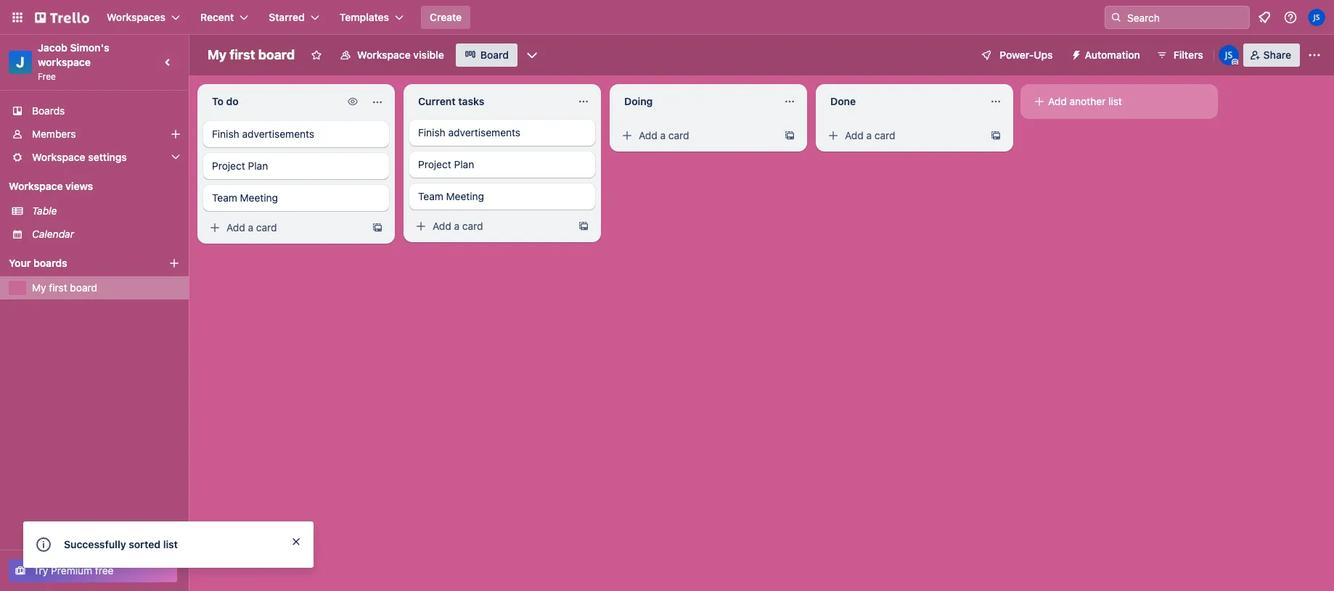 Task type: vqa. For each thing, say whether or not it's contained in the screenshot.
the bottommost Color: green, title: "Recurring Item" "element"
no



Task type: describe. For each thing, give the bounding box(es) containing it.
create from template… image for the project plan link associated with current tasks text box
[[578, 221, 590, 232]]

sm image for add a card
[[414, 219, 428, 234]]

this member is an admin of this board. image
[[1232, 59, 1238, 65]]

project for to do text box team meeting link
[[212, 160, 245, 172]]

workspace for workspace settings
[[32, 151, 85, 163]]

templates button
[[331, 6, 412, 29]]

finish for the project plan link associated with to do text box
[[212, 128, 239, 140]]

create button
[[421, 6, 471, 29]]

your
[[9, 257, 31, 269]]

automation
[[1085, 49, 1140, 61]]

team for to do text box
[[212, 192, 237, 204]]

power-
[[1000, 49, 1034, 61]]

team meeting link for current tasks text box
[[409, 184, 595, 210]]

sm image inside add another list link
[[1032, 94, 1047, 109]]

workspace visible
[[357, 49, 444, 61]]

starred button
[[260, 6, 328, 29]]

table link
[[32, 204, 180, 219]]

boards
[[32, 105, 65, 117]]

another
[[1070, 95, 1106, 107]]

members
[[32, 128, 76, 140]]

workspaces button
[[98, 6, 189, 29]]

create from template… image for the project plan link associated with to do text box
[[372, 222, 383, 234]]

open information menu image
[[1284, 10, 1298, 25]]

primary element
[[0, 0, 1334, 35]]

customize views image
[[525, 48, 539, 62]]

board link
[[456, 44, 518, 67]]

finish advertisements link for to do text box
[[203, 121, 389, 147]]

share button
[[1244, 44, 1300, 67]]

try premium free button
[[9, 560, 177, 583]]

board inside text field
[[258, 47, 295, 62]]

workspace for workspace visible
[[357, 49, 411, 61]]

back to home image
[[35, 6, 89, 29]]

filters
[[1174, 49, 1204, 61]]

sorted
[[129, 539, 161, 551]]

meeting for to do text box team meeting link
[[240, 192, 278, 204]]

workspace navigation collapse icon image
[[158, 52, 179, 73]]

add board image
[[168, 258, 180, 269]]

0 horizontal spatial my first board
[[32, 282, 97, 294]]

recent button
[[192, 6, 257, 29]]

finish for the project plan link associated with current tasks text box
[[418, 126, 446, 139]]

my first board inside "board name" text field
[[208, 47, 295, 62]]

board
[[480, 49, 509, 61]]

jacob simon's workspace free
[[38, 41, 112, 82]]

my inside "board name" text field
[[208, 47, 227, 62]]

jacob
[[38, 41, 67, 54]]

star or unstar board image
[[311, 49, 322, 61]]

sm image for automation
[[1065, 44, 1085, 64]]

free
[[95, 565, 114, 577]]

power-ups button
[[971, 44, 1062, 67]]

project plan link for current tasks text box
[[409, 152, 595, 178]]

plan for the project plan link associated with to do text box
[[248, 160, 268, 172]]

j
[[16, 54, 24, 70]]

add another list link
[[1027, 90, 1213, 113]]

simon's
[[70, 41, 109, 54]]

project for team meeting link for current tasks text box
[[418, 158, 451, 171]]

team meeting link for to do text box
[[203, 185, 389, 211]]

automation button
[[1065, 44, 1149, 67]]

workspaces
[[107, 11, 166, 23]]

project plan link for to do text box
[[203, 153, 389, 179]]

finish advertisements link for current tasks text box
[[409, 120, 595, 146]]

first inside "board name" text field
[[230, 47, 255, 62]]

visible
[[413, 49, 444, 61]]

calendar
[[32, 228, 74, 240]]

To do text field
[[203, 90, 340, 113]]

meeting for team meeting link for current tasks text box
[[446, 190, 484, 203]]

team for current tasks text box
[[418, 190, 443, 203]]

jacob simon's workspace link
[[38, 41, 112, 68]]

create
[[430, 11, 462, 23]]

j link
[[9, 51, 32, 74]]

finish advertisements for current tasks text box
[[418, 126, 521, 139]]

workspace for workspace views
[[9, 180, 63, 192]]

workspace visible button
[[331, 44, 453, 67]]



Task type: locate. For each thing, give the bounding box(es) containing it.
1 vertical spatial sm image
[[414, 219, 428, 234]]

first
[[230, 47, 255, 62], [49, 282, 67, 294]]

0 horizontal spatial sm image
[[414, 219, 428, 234]]

0 vertical spatial workspace
[[357, 49, 411, 61]]

workspace settings button
[[0, 146, 189, 169]]

Doing text field
[[616, 90, 775, 113]]

team meeting for to do text box team meeting link
[[212, 192, 278, 204]]

plan for the project plan link associated with current tasks text box
[[454, 158, 474, 171]]

1 horizontal spatial plan
[[454, 158, 474, 171]]

successfully sorted list
[[64, 539, 178, 551]]

try
[[33, 565, 48, 577]]

advertisements for to do text box
[[242, 128, 314, 140]]

0 horizontal spatial finish advertisements
[[212, 128, 314, 140]]

try premium free
[[33, 565, 114, 577]]

finish advertisements link
[[409, 120, 595, 146], [203, 121, 389, 147]]

add a card link
[[616, 126, 778, 146], [822, 126, 985, 146], [409, 216, 572, 237], [203, 218, 366, 238]]

1 horizontal spatial team meeting link
[[409, 184, 595, 210]]

finish advertisements link down to do text box
[[203, 121, 389, 147]]

list right another
[[1109, 95, 1122, 107]]

team meeting link
[[409, 184, 595, 210], [203, 185, 389, 211]]

0 vertical spatial sm image
[[1065, 44, 1085, 64]]

board
[[258, 47, 295, 62], [70, 282, 97, 294]]

0 horizontal spatial board
[[70, 282, 97, 294]]

0 notifications image
[[1256, 9, 1274, 26]]

create from template… image
[[990, 130, 1002, 142]]

add
[[1048, 95, 1067, 107], [639, 129, 658, 142], [845, 129, 864, 142], [433, 220, 451, 232], [227, 221, 245, 234]]

1 vertical spatial list
[[163, 539, 178, 551]]

2 horizontal spatial create from template… image
[[784, 130, 796, 142]]

plan down current tasks text box
[[454, 158, 474, 171]]

1 horizontal spatial project
[[418, 158, 451, 171]]

0 horizontal spatial meeting
[[240, 192, 278, 204]]

settings
[[88, 151, 127, 163]]

advertisements
[[448, 126, 521, 139], [242, 128, 314, 140]]

workspace down templates 'dropdown button'
[[357, 49, 411, 61]]

share
[[1264, 49, 1292, 61]]

1 horizontal spatial team
[[418, 190, 443, 203]]

meeting
[[446, 190, 484, 203], [240, 192, 278, 204]]

project
[[418, 158, 451, 171], [212, 160, 245, 172]]

1 horizontal spatial finish
[[418, 126, 446, 139]]

workspace inside button
[[357, 49, 411, 61]]

board down your boards with 1 items element
[[70, 282, 97, 294]]

1 horizontal spatial meeting
[[446, 190, 484, 203]]

jacob simon (jacobsimon16) image
[[1308, 9, 1326, 26]]

1 horizontal spatial finish advertisements
[[418, 126, 521, 139]]

my first board
[[208, 47, 295, 62], [32, 282, 97, 294]]

1 vertical spatial first
[[49, 282, 67, 294]]

my
[[208, 47, 227, 62], [32, 282, 46, 294]]

search image
[[1111, 12, 1122, 23]]

1 horizontal spatial my first board
[[208, 47, 295, 62]]

0 vertical spatial list
[[1109, 95, 1122, 107]]

calendar link
[[32, 227, 180, 242]]

power-ups
[[1000, 49, 1053, 61]]

workspace down members at the top of page
[[32, 151, 85, 163]]

ups
[[1034, 49, 1053, 61]]

0 vertical spatial first
[[230, 47, 255, 62]]

1 vertical spatial board
[[70, 282, 97, 294]]

free
[[38, 71, 56, 82]]

finish advertisements down to do text box
[[212, 128, 314, 140]]

my down your boards
[[32, 282, 46, 294]]

list for successfully sorted list
[[163, 539, 178, 551]]

premium
[[51, 565, 92, 577]]

card
[[669, 129, 689, 142], [875, 129, 896, 142], [462, 220, 483, 232], [256, 221, 277, 234]]

project plan
[[418, 158, 474, 171], [212, 160, 268, 172]]

project plan link down to do text box
[[203, 153, 389, 179]]

advertisements down current tasks text box
[[448, 126, 521, 139]]

0 horizontal spatial finish advertisements link
[[203, 121, 389, 147]]

1 vertical spatial my first board
[[32, 282, 97, 294]]

filters button
[[1152, 44, 1208, 67]]

jacob simon (jacobsimon16) image
[[1219, 45, 1239, 65]]

a
[[660, 129, 666, 142], [867, 129, 872, 142], [454, 220, 460, 232], [248, 221, 253, 234]]

finish
[[418, 126, 446, 139], [212, 128, 239, 140]]

workspace settings
[[32, 151, 127, 163]]

my first board link
[[32, 281, 180, 296]]

recent
[[200, 11, 234, 23]]

0 horizontal spatial my
[[32, 282, 46, 294]]

0 horizontal spatial create from template… image
[[372, 222, 383, 234]]

members link
[[0, 123, 189, 146]]

team meeting
[[418, 190, 484, 203], [212, 192, 278, 204]]

1 horizontal spatial first
[[230, 47, 255, 62]]

0 horizontal spatial project plan link
[[203, 153, 389, 179]]

add a card
[[639, 129, 689, 142], [845, 129, 896, 142], [433, 220, 483, 232], [227, 221, 277, 234]]

my first board down your boards with 1 items element
[[32, 282, 97, 294]]

1 horizontal spatial finish advertisements link
[[409, 120, 595, 146]]

sm image
[[1065, 44, 1085, 64], [414, 219, 428, 234]]

add another list
[[1048, 95, 1122, 107]]

0 horizontal spatial team
[[212, 192, 237, 204]]

0 vertical spatial my
[[208, 47, 227, 62]]

Search field
[[1122, 7, 1250, 28]]

boards link
[[0, 99, 189, 123]]

templates
[[340, 11, 389, 23]]

1 horizontal spatial create from template… image
[[578, 221, 590, 232]]

0 vertical spatial board
[[258, 47, 295, 62]]

Board name text field
[[200, 44, 302, 67]]

1 horizontal spatial list
[[1109, 95, 1122, 107]]

project plan link down current tasks text box
[[409, 152, 595, 178]]

views
[[65, 180, 93, 192]]

your boards with 1 items element
[[9, 255, 147, 272]]

my first board down recent popup button
[[208, 47, 295, 62]]

table
[[32, 205, 57, 217]]

workspace
[[38, 56, 91, 68]]

1 horizontal spatial board
[[258, 47, 295, 62]]

0 horizontal spatial list
[[163, 539, 178, 551]]

1 horizontal spatial advertisements
[[448, 126, 521, 139]]

create from template… image
[[784, 130, 796, 142], [578, 221, 590, 232], [372, 222, 383, 234]]

1 horizontal spatial project plan link
[[409, 152, 595, 178]]

workspace up table
[[9, 180, 63, 192]]

workspace inside popup button
[[32, 151, 85, 163]]

list
[[1109, 95, 1122, 107], [163, 539, 178, 551]]

workspace
[[357, 49, 411, 61], [32, 151, 85, 163], [9, 180, 63, 192]]

1 horizontal spatial project plan
[[418, 158, 474, 171]]

board down starred
[[258, 47, 295, 62]]

0 horizontal spatial project
[[212, 160, 245, 172]]

0 horizontal spatial plan
[[248, 160, 268, 172]]

plan down to do text box
[[248, 160, 268, 172]]

first down recent popup button
[[230, 47, 255, 62]]

1 horizontal spatial team meeting
[[418, 190, 484, 203]]

1 vertical spatial my
[[32, 282, 46, 294]]

1 horizontal spatial my
[[208, 47, 227, 62]]

sm image inside automation button
[[1065, 44, 1085, 64]]

1 vertical spatial workspace
[[32, 151, 85, 163]]

0 horizontal spatial project plan
[[212, 160, 268, 172]]

advertisements down to do text box
[[242, 128, 314, 140]]

finish advertisements for to do text box
[[212, 128, 314, 140]]

starred
[[269, 11, 305, 23]]

0 horizontal spatial finish
[[212, 128, 239, 140]]

finish down current tasks text box
[[418, 126, 446, 139]]

advertisements for current tasks text box
[[448, 126, 521, 139]]

list for add another list
[[1109, 95, 1122, 107]]

finish advertisements
[[418, 126, 521, 139], [212, 128, 314, 140]]

plan
[[454, 158, 474, 171], [248, 160, 268, 172]]

1 horizontal spatial sm image
[[1065, 44, 1085, 64]]

0 horizontal spatial advertisements
[[242, 128, 314, 140]]

0 horizontal spatial team meeting link
[[203, 185, 389, 211]]

my down recent
[[208, 47, 227, 62]]

0 horizontal spatial first
[[49, 282, 67, 294]]

workspace views
[[9, 180, 93, 192]]

0 vertical spatial my first board
[[208, 47, 295, 62]]

Current tasks text field
[[409, 90, 569, 113]]

team meeting for team meeting link for current tasks text box
[[418, 190, 484, 203]]

show menu image
[[1308, 48, 1322, 62]]

project plan for the project plan link associated with current tasks text box
[[418, 158, 474, 171]]

project plan link
[[409, 152, 595, 178], [203, 153, 389, 179]]

your boards
[[9, 257, 67, 269]]

project plan for the project plan link associated with to do text box
[[212, 160, 268, 172]]

finish down to do text box
[[212, 128, 239, 140]]

dismiss flag image
[[290, 537, 302, 548]]

boards
[[33, 257, 67, 269]]

2 vertical spatial workspace
[[9, 180, 63, 192]]

sm image
[[346, 94, 360, 109], [1032, 94, 1047, 109], [620, 129, 635, 143], [826, 129, 841, 143], [208, 221, 222, 235]]

finish advertisements down current tasks text box
[[418, 126, 521, 139]]

first down boards
[[49, 282, 67, 294]]

0 horizontal spatial team meeting
[[212, 192, 278, 204]]

list right sorted
[[163, 539, 178, 551]]

my inside my first board link
[[32, 282, 46, 294]]

team
[[418, 190, 443, 203], [212, 192, 237, 204]]

Done text field
[[822, 90, 982, 113]]

finish advertisements link down current tasks text box
[[409, 120, 595, 146]]

successfully
[[64, 539, 126, 551]]



